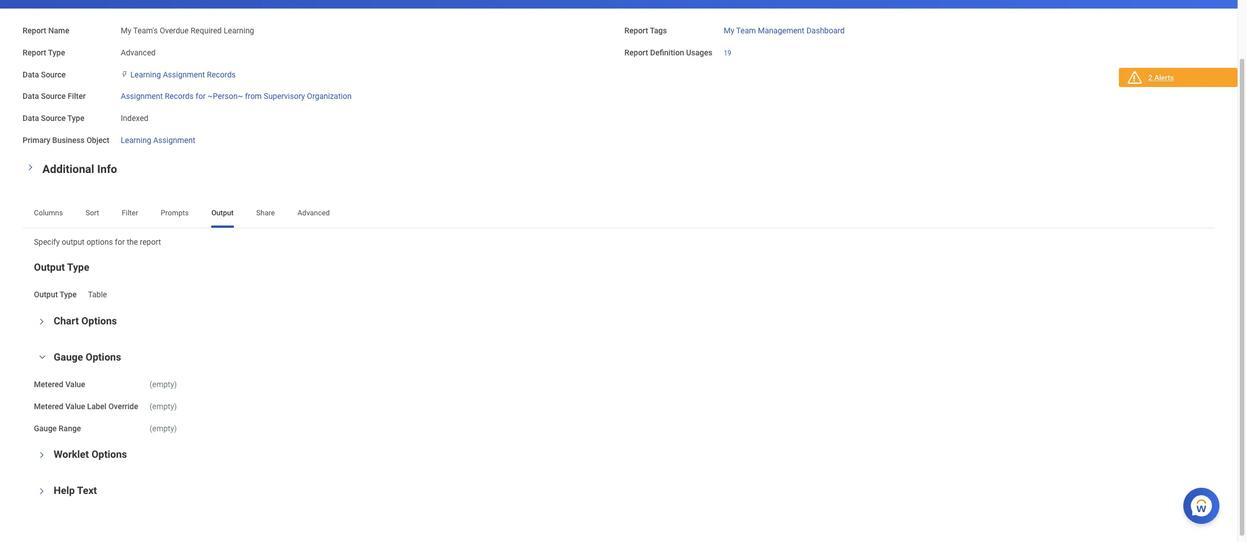 Task type: locate. For each thing, give the bounding box(es) containing it.
1 (empty) from the top
[[150, 380, 177, 389]]

advanced
[[121, 48, 156, 57], [298, 208, 330, 217]]

1 chevron down image from the top
[[38, 315, 46, 328]]

report
[[23, 26, 46, 35], [625, 26, 649, 35], [23, 48, 46, 57], [625, 48, 649, 57]]

3 data from the top
[[23, 114, 39, 123]]

2 my from the left
[[724, 26, 735, 35]]

0 vertical spatial output
[[211, 208, 234, 217]]

alerts
[[1155, 73, 1175, 82]]

learning right data source image
[[130, 70, 161, 79]]

report for report tags
[[625, 26, 649, 35]]

data up the primary
[[23, 114, 39, 123]]

2 vertical spatial data
[[23, 114, 39, 123]]

0 vertical spatial (empty)
[[150, 380, 177, 389]]

my team management dashboard
[[724, 26, 845, 35]]

my
[[121, 26, 131, 35], [724, 26, 735, 35]]

learning assignment link
[[121, 133, 195, 145]]

advanced right share
[[298, 208, 330, 217]]

1 vertical spatial output type
[[34, 290, 77, 299]]

gauge left "range"
[[34, 424, 57, 433]]

0 vertical spatial records
[[207, 70, 236, 79]]

output type
[[34, 261, 89, 273], [34, 290, 77, 299]]

1 vertical spatial gauge
[[34, 424, 57, 433]]

management
[[758, 26, 805, 35]]

1 value from the top
[[65, 380, 85, 389]]

1 vertical spatial source
[[41, 92, 66, 101]]

source
[[41, 70, 66, 79], [41, 92, 66, 101], [41, 114, 66, 123]]

chevron down image for chart
[[38, 315, 46, 328]]

learning assignment records link
[[130, 68, 236, 79]]

records up ~person~
[[207, 70, 236, 79]]

metered for metered value label override
[[34, 402, 63, 411]]

options
[[87, 237, 113, 246]]

chevron down image left worklet
[[38, 448, 46, 462]]

0 vertical spatial output type
[[34, 261, 89, 273]]

0 vertical spatial advanced
[[121, 48, 156, 57]]

my for my team management dashboard
[[724, 26, 735, 35]]

metered up metered value label override
[[34, 380, 63, 389]]

primary business object
[[23, 136, 110, 145]]

2 chevron down image from the top
[[38, 448, 46, 462]]

advanced inside tab list
[[298, 208, 330, 217]]

0 vertical spatial value
[[65, 380, 85, 389]]

~person~
[[208, 92, 243, 101]]

chevron down image left help
[[38, 485, 46, 498]]

report for report definition usages
[[625, 48, 649, 57]]

3 (empty) from the top
[[150, 424, 177, 433]]

1 horizontal spatial for
[[196, 92, 206, 101]]

for left ~person~
[[196, 92, 206, 101]]

output type down output
[[34, 261, 89, 273]]

options right worklet
[[92, 448, 127, 460]]

metered up gauge range
[[34, 402, 63, 411]]

0 vertical spatial learning
[[224, 26, 254, 35]]

2 vertical spatial assignment
[[153, 136, 195, 145]]

report up the report type
[[23, 26, 46, 35]]

for left the
[[115, 237, 125, 246]]

output type group
[[34, 261, 1205, 301]]

source up data source type at left
[[41, 92, 66, 101]]

2 (empty) from the top
[[150, 402, 177, 411]]

0 vertical spatial filter
[[68, 92, 86, 101]]

0 vertical spatial chevron down image
[[38, 315, 46, 328]]

0 horizontal spatial for
[[115, 237, 125, 246]]

2 vertical spatial output
[[34, 290, 58, 299]]

tab list containing columns
[[23, 200, 1216, 228]]

1 vertical spatial (empty)
[[150, 402, 177, 411]]

label
[[87, 402, 107, 411]]

19
[[724, 49, 732, 57]]

2 vertical spatial learning
[[121, 136, 151, 145]]

gauge
[[54, 351, 83, 363], [34, 424, 57, 433]]

2 vertical spatial chevron down image
[[38, 485, 46, 498]]

report definition usages
[[625, 48, 713, 57]]

2 source from the top
[[41, 92, 66, 101]]

records down learning assignment records
[[165, 92, 194, 101]]

0 vertical spatial for
[[196, 92, 206, 101]]

type
[[48, 48, 65, 57], [67, 114, 85, 123], [67, 261, 89, 273], [60, 290, 77, 299]]

value for metered value
[[65, 380, 85, 389]]

chevron down image up metered value
[[36, 353, 49, 361]]

value left label
[[65, 402, 85, 411]]

output type down output type button
[[34, 290, 77, 299]]

gauge options
[[54, 351, 121, 363]]

1 output type from the top
[[34, 261, 89, 273]]

metered
[[34, 380, 63, 389], [34, 402, 63, 411]]

0 vertical spatial chevron down image
[[27, 160, 34, 174]]

1 vertical spatial output
[[34, 261, 65, 273]]

report tags
[[625, 26, 667, 35]]

2 vertical spatial (empty)
[[150, 424, 177, 433]]

filter
[[68, 92, 86, 101], [122, 208, 138, 217]]

chart options
[[54, 315, 117, 327]]

1 vertical spatial data
[[23, 92, 39, 101]]

1 vertical spatial filter
[[122, 208, 138, 217]]

learning right required
[[224, 26, 254, 35]]

options down 'table'
[[81, 315, 117, 327]]

output left share
[[211, 208, 234, 217]]

chevron down image inside gauge options group
[[36, 353, 49, 361]]

type up chart
[[60, 290, 77, 299]]

value
[[65, 380, 85, 389], [65, 402, 85, 411]]

2 vertical spatial options
[[92, 448, 127, 460]]

chevron down image
[[38, 315, 46, 328], [38, 448, 46, 462]]

report name element
[[121, 19, 254, 36]]

source up data source filter
[[41, 70, 66, 79]]

report down report tags
[[625, 48, 649, 57]]

my inside report name element
[[121, 26, 131, 35]]

0 vertical spatial gauge
[[54, 351, 83, 363]]

chevron down image for additional info
[[27, 160, 34, 174]]

1 vertical spatial learning
[[130, 70, 161, 79]]

output down output type button
[[34, 290, 58, 299]]

0 vertical spatial assignment
[[163, 70, 205, 79]]

learning assignment records
[[130, 70, 236, 79]]

1 vertical spatial records
[[165, 92, 194, 101]]

0 horizontal spatial records
[[165, 92, 194, 101]]

1 vertical spatial assignment
[[121, 92, 163, 101]]

(empty) for metered value label override
[[150, 402, 177, 411]]

my left team's
[[121, 26, 131, 35]]

report for report type
[[23, 48, 46, 57]]

metered for metered value
[[34, 380, 63, 389]]

1 vertical spatial chevron down image
[[38, 448, 46, 462]]

1 vertical spatial metered
[[34, 402, 63, 411]]

1 horizontal spatial my
[[724, 26, 735, 35]]

0 vertical spatial options
[[81, 315, 117, 327]]

data for data source filter
[[23, 92, 39, 101]]

1 data from the top
[[23, 70, 39, 79]]

learning for learning assignment
[[121, 136, 151, 145]]

(empty)
[[150, 380, 177, 389], [150, 402, 177, 411], [150, 424, 177, 433]]

learning down 'indexed'
[[121, 136, 151, 145]]

data down the data source
[[23, 92, 39, 101]]

report left "tags"
[[625, 26, 649, 35]]

source down data source filter
[[41, 114, 66, 123]]

options
[[81, 315, 117, 327], [86, 351, 121, 363], [92, 448, 127, 460]]

1 horizontal spatial filter
[[122, 208, 138, 217]]

team
[[737, 26, 756, 35]]

usages
[[687, 48, 713, 57]]

gauge up metered value
[[54, 351, 83, 363]]

for
[[196, 92, 206, 101], [115, 237, 125, 246]]

worklet options
[[54, 448, 127, 460]]

type down output
[[67, 261, 89, 273]]

overdue
[[160, 26, 189, 35]]

advanced down team's
[[121, 48, 156, 57]]

chart options button
[[54, 315, 117, 327]]

1 vertical spatial advanced
[[298, 208, 330, 217]]

chevron down image
[[27, 160, 34, 174], [36, 353, 49, 361], [38, 485, 46, 498]]

0 vertical spatial source
[[41, 70, 66, 79]]

1 vertical spatial options
[[86, 351, 121, 363]]

report name
[[23, 26, 69, 35]]

source for type
[[41, 114, 66, 123]]

2 value from the top
[[65, 402, 85, 411]]

assignment
[[163, 70, 205, 79], [121, 92, 163, 101], [153, 136, 195, 145]]

metered value label override
[[34, 402, 138, 411]]

1 vertical spatial value
[[65, 402, 85, 411]]

data source filter
[[23, 92, 86, 101]]

tab list
[[23, 200, 1216, 228]]

type down name
[[48, 48, 65, 57]]

gauge for gauge range
[[34, 424, 57, 433]]

1 metered from the top
[[34, 380, 63, 389]]

1 vertical spatial chevron down image
[[36, 353, 49, 361]]

filter up data source type at left
[[68, 92, 86, 101]]

chevron down image down the primary
[[27, 160, 34, 174]]

output
[[211, 208, 234, 217], [34, 261, 65, 273], [34, 290, 58, 299]]

0 vertical spatial metered
[[34, 380, 63, 389]]

options down chart options button
[[86, 351, 121, 363]]

records
[[207, 70, 236, 79], [165, 92, 194, 101]]

options inside gauge options group
[[86, 351, 121, 363]]

2 data from the top
[[23, 92, 39, 101]]

indexed
[[121, 114, 149, 123]]

data source
[[23, 70, 66, 79]]

1 horizontal spatial advanced
[[298, 208, 330, 217]]

learning
[[224, 26, 254, 35], [130, 70, 161, 79], [121, 136, 151, 145]]

report up the data source
[[23, 48, 46, 57]]

1 vertical spatial for
[[115, 237, 125, 246]]

worklet options button
[[54, 448, 127, 460]]

2 vertical spatial source
[[41, 114, 66, 123]]

0 vertical spatial data
[[23, 70, 39, 79]]

3 source from the top
[[41, 114, 66, 123]]

2 metered from the top
[[34, 402, 63, 411]]

chevron down image left chart
[[38, 315, 46, 328]]

data down the report type
[[23, 70, 39, 79]]

chart
[[54, 315, 79, 327]]

my left team
[[724, 26, 735, 35]]

data
[[23, 70, 39, 79], [23, 92, 39, 101], [23, 114, 39, 123]]

1 my from the left
[[121, 26, 131, 35]]

assignment for learning assignment records
[[163, 70, 205, 79]]

0 horizontal spatial my
[[121, 26, 131, 35]]

source for filter
[[41, 92, 66, 101]]

filter up the
[[122, 208, 138, 217]]

gauge options group
[[34, 350, 1205, 434]]

0 horizontal spatial advanced
[[121, 48, 156, 57]]

value up metered value label override
[[65, 380, 85, 389]]

help text
[[54, 485, 97, 496]]

output down specify
[[34, 261, 65, 273]]

team's
[[133, 26, 158, 35]]



Task type: describe. For each thing, give the bounding box(es) containing it.
object
[[87, 136, 110, 145]]

business
[[52, 136, 85, 145]]

data source type
[[23, 114, 85, 123]]

assignment for learning assignment
[[153, 136, 195, 145]]

value for metered value label override
[[65, 402, 85, 411]]

report
[[140, 237, 161, 246]]

prompts
[[161, 208, 189, 217]]

help text button
[[54, 485, 97, 496]]

advanced element
[[121, 46, 156, 57]]

records inside "link"
[[165, 92, 194, 101]]

assignment records for ~person~ from supervisory organization
[[121, 92, 352, 101]]

text
[[77, 485, 97, 496]]

type up business
[[67, 114, 85, 123]]

my team's overdue required learning
[[121, 26, 254, 35]]

additional
[[42, 162, 94, 176]]

my team management dashboard link
[[724, 24, 845, 35]]

the
[[127, 237, 138, 246]]

supervisory
[[264, 92, 305, 101]]

2 alerts button
[[1120, 68, 1238, 89]]

output type button
[[34, 261, 89, 273]]

gauge for gauge options
[[54, 351, 83, 363]]

additional info
[[42, 162, 117, 176]]

2 alerts
[[1149, 73, 1175, 82]]

exclamation image
[[1131, 74, 1139, 83]]

from
[[245, 92, 262, 101]]

definition
[[651, 48, 685, 57]]

report for report name
[[23, 26, 46, 35]]

override
[[108, 402, 138, 411]]

output
[[62, 237, 85, 246]]

2 output type from the top
[[34, 290, 77, 299]]

assignment records for ~person~ from supervisory organization link
[[121, 89, 352, 101]]

assignment inside "link"
[[121, 92, 163, 101]]

specify
[[34, 237, 60, 246]]

0 horizontal spatial filter
[[68, 92, 86, 101]]

specify output options for the report
[[34, 237, 161, 246]]

options for chart options
[[81, 315, 117, 327]]

learning inside report name element
[[224, 26, 254, 35]]

organization
[[307, 92, 352, 101]]

required
[[191, 26, 222, 35]]

tags
[[650, 26, 667, 35]]

output inside tab list
[[211, 208, 234, 217]]

options for gauge options
[[86, 351, 121, 363]]

data source image
[[121, 70, 128, 79]]

(empty) for gauge range
[[150, 424, 177, 433]]

19 button
[[724, 48, 734, 58]]

help
[[54, 485, 75, 496]]

chevron down image for help text
[[38, 485, 46, 498]]

additional info button
[[42, 162, 117, 176]]

for inside "link"
[[196, 92, 206, 101]]

worklet
[[54, 448, 89, 460]]

sort
[[86, 208, 99, 217]]

my for my team's overdue required learning
[[121, 26, 131, 35]]

chevron down image for worklet
[[38, 448, 46, 462]]

2
[[1149, 73, 1153, 82]]

range
[[59, 424, 81, 433]]

gauge options button
[[54, 351, 121, 363]]

(empty) for metered value
[[150, 380, 177, 389]]

table element
[[88, 288, 107, 299]]

filter inside tab list
[[122, 208, 138, 217]]

report type
[[23, 48, 65, 57]]

gauge range
[[34, 424, 81, 433]]

chevron down image for gauge options
[[36, 353, 49, 361]]

columns
[[34, 208, 63, 217]]

dashboard
[[807, 26, 845, 35]]

learning for learning assignment records
[[130, 70, 161, 79]]

data for data source type
[[23, 114, 39, 123]]

data for data source
[[23, 70, 39, 79]]

1 horizontal spatial records
[[207, 70, 236, 79]]

data source type element
[[121, 107, 149, 124]]

table
[[88, 290, 107, 299]]

primary
[[23, 136, 50, 145]]

info
[[97, 162, 117, 176]]

name
[[48, 26, 69, 35]]

options for worklet options
[[92, 448, 127, 460]]

1 source from the top
[[41, 70, 66, 79]]

learning assignment
[[121, 136, 195, 145]]

share
[[256, 208, 275, 217]]

metered value
[[34, 380, 85, 389]]



Task type: vqa. For each thing, say whether or not it's contained in the screenshot.
topmost Options
yes



